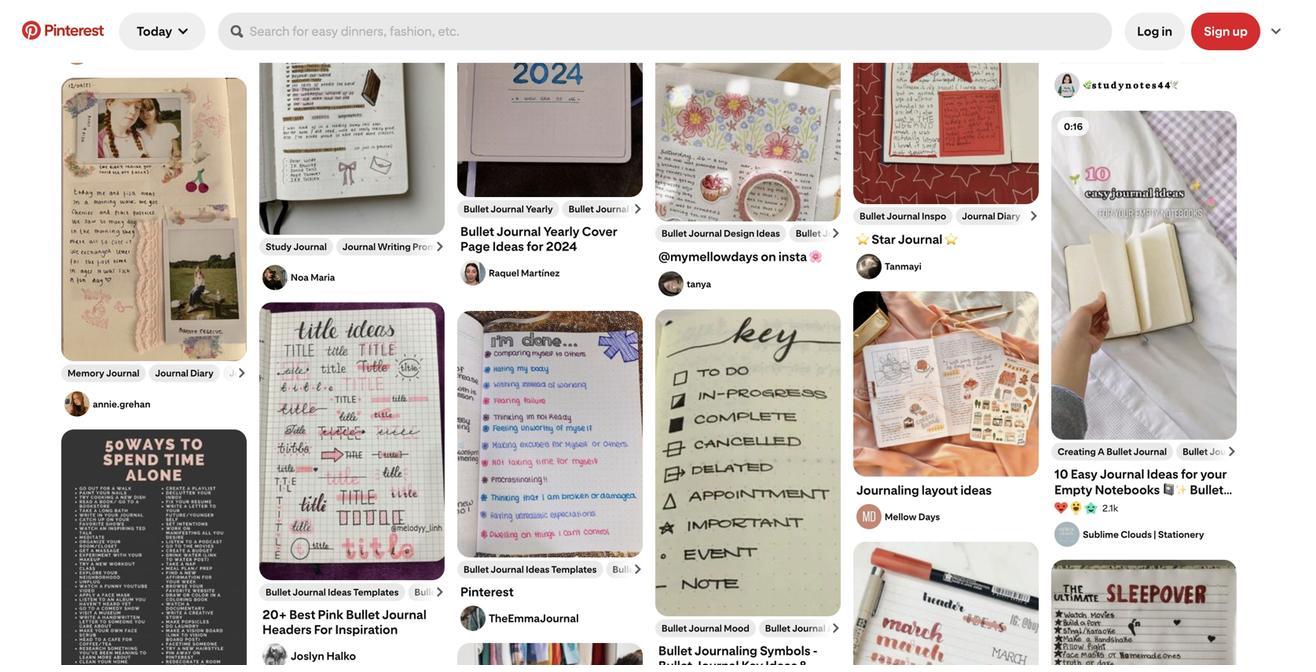 Task type: locate. For each thing, give the bounding box(es) containing it.
0:16
[[1064, 121, 1083, 132]]

raquel martínez button
[[461, 261, 640, 286], [489, 267, 640, 279]]

for left 2024
[[527, 239, 544, 254]]

0 vertical spatial mood
[[631, 204, 657, 215]]

𝐭 left 𝐮
[[1098, 79, 1102, 91]]

2 vertical spatial diary
[[190, 368, 214, 379]]

pinterest up theemmajournal09 icon
[[461, 585, 514, 600]]

bullet journal inspo
[[860, 211, 947, 222]]

creating a bullet journal, bullet journal paper, self care bullet journal, bullet journal notebook, diy journal, scrapbook journal, junk journal, creative journal, bullet journal mood tracker ideas image
[[1052, 111, 1237, 440]]

mellow days down "3k" in the left top of the page
[[93, 47, 148, 58]]

mellow down "3k" in the left top of the page
[[93, 47, 125, 58]]

1 ⭐️ from the left
[[857, 232, 869, 247]]

a
[[1098, 446, 1105, 458]]

for up 📓✨
[[1181, 467, 1198, 482]]

bullet journal ideas templates link up pink
[[266, 587, 399, 598]]

joslyn halko link
[[291, 650, 442, 663]]

scroll image for 10 easy journal ideas for your empty notebooks 📓✨ bullet journal ideas, creative journal
[[1228, 447, 1237, 457]]

ideas right key
[[766, 659, 797, 666]]

1 horizontal spatial ⭐️
[[945, 232, 958, 247]]

ideas up pink
[[328, 587, 352, 598]]

0 vertical spatial pinterest
[[44, 21, 103, 40]]

bullet inside '20+ best pink bullet journal headers for inspiration'
[[346, 608, 380, 623]]

𝐧
[[1126, 79, 1132, 91]]

0 horizontal spatial mellow days
[[93, 47, 148, 58]]

ideas up 📓✨
[[1147, 467, 1179, 482]]

bullet journal design ideas link
[[662, 228, 780, 239]]

1 horizontal spatial journal diary link
[[962, 211, 1021, 222]]

yearly for bullet journal yearly
[[526, 204, 553, 215]]

bullet journal ideas templates for pinterest
[[464, 564, 597, 576]]

mellow days image down journaling layout ideas
[[857, 505, 882, 530]]

0 horizontal spatial templates
[[353, 587, 399, 598]]

pinterest button down how in the left of the page
[[13, 21, 113, 42]]

0 vertical spatial diary
[[1215, 49, 1239, 60]]

ideas inside bullet journaling symbols - bullet journal key ideas
[[766, 659, 797, 666]]

-
[[813, 644, 818, 659]]

noa maria
[[291, 272, 335, 284]]

for
[[314, 623, 333, 638]]

templates up theemmajournal link
[[551, 564, 597, 576]]

1 horizontal spatial aesthetic
[[828, 623, 870, 635]]

1 vertical spatial pinterest button
[[461, 585, 640, 600]]

for inside 10 easy journal ideas for your empty notebooks 📓✨ bullet journal ideas, creative journal
[[1181, 467, 1198, 482]]

0 horizontal spatial ⭐️
[[857, 232, 869, 247]]

1 horizontal spatial bullet journal ideas templates
[[464, 564, 597, 576]]

writing
[[378, 241, 411, 253]]

bullet journal ideas templates link up theemmajournal
[[464, 564, 597, 576]]

🌿𝐬 𝐭 𝐮 𝐝 𝐲 𝐧 𝐨 𝐭 𝐞 𝐬  𝟒 𝟒🕊️ button
[[1052, 63, 1237, 98], [1055, 73, 1234, 98], [1083, 79, 1234, 92]]

1 horizontal spatial mellow
[[885, 511, 917, 523]]

ideas up theemmajournal
[[526, 564, 550, 576]]

𝐭 left the 𝐞
[[1141, 79, 1144, 91]]

1 vertical spatial for
[[1181, 467, 1198, 482]]

0 vertical spatial templates
[[551, 564, 597, 576]]

scroll image for bullet journal mood, bullet journal aesthetic, bullet journal lettering ideas, bullet journal doodles, bullet journal ideas pages, journal lists, bullet journal legend, lined notebook journal ideas, study notes ideas notebooks image
[[832, 624, 841, 633]]

📓✨
[[1163, 483, 1188, 498]]

journal diary link for notebook
[[1180, 49, 1239, 60]]

1 vertical spatial journal diary
[[962, 211, 1021, 222]]

mood
[[631, 204, 657, 215], [724, 623, 750, 635]]

1 vertical spatial scroll image
[[832, 229, 841, 238]]

pinterest down how in the left of the page
[[44, 21, 103, 40]]

journal diary for notebook
[[1180, 49, 1239, 60]]

bullet journal yearly cover page ideas for 2024
[[461, 224, 618, 254]]

tanya button down on
[[687, 278, 838, 290]]

bullet journal ideas templates link
[[464, 564, 597, 576], [266, 587, 399, 598]]

theemmajournal09 image
[[461, 606, 486, 631]]

headers
[[263, 623, 312, 638]]

templates
[[551, 564, 597, 576], [353, 587, 399, 598]]

raquel martínez image
[[461, 261, 486, 286]]

0 horizontal spatial 𝐭
[[1098, 79, 1102, 91]]

annie.grehan
[[93, 399, 151, 410]]

1 horizontal spatial mellow days image
[[857, 505, 882, 530]]

1
[[187, 1, 192, 16]]

1 horizontal spatial journal diary
[[962, 211, 1021, 222]]

10
[[1055, 467, 1069, 482]]

0 horizontal spatial scroll image
[[832, 229, 841, 238]]

0 vertical spatial days
[[126, 47, 148, 58]]

0 horizontal spatial mellow
[[93, 47, 125, 58]]

yearly left cover on the left of page
[[544, 224, 580, 239]]

0 horizontal spatial journaling
[[695, 644, 758, 659]]

1 vertical spatial mellow days
[[885, 511, 940, 523]]

layout
[[111, 1, 151, 16]]

create
[[111, 0, 150, 1]]

1 vertical spatial bullet journal ideas templates
[[266, 587, 399, 598]]

0 horizontal spatial pinterest button
[[13, 21, 113, 42]]

bullet journal ideas templates for 20+ best pink bullet journal headers for inspiration
[[266, 587, 399, 598]]

notebook
[[1120, 49, 1165, 60]]

mellow for left mellow days image
[[93, 47, 125, 58]]

0 horizontal spatial bullet journal ideas templates
[[266, 587, 399, 598]]

sign
[[1204, 24, 1230, 39]]

study journal
[[266, 241, 327, 253]]

tanya button
[[659, 272, 838, 297], [687, 278, 838, 290]]

journal writing prompts
[[343, 241, 450, 253]]

2 vertical spatial journal diary link
[[155, 368, 214, 379]]

⭐️ left star
[[857, 232, 869, 247]]

ideas
[[693, 204, 717, 215], [757, 228, 780, 239], [493, 239, 524, 254], [1147, 467, 1179, 482], [526, 564, 550, 576], [328, 587, 352, 598], [766, 659, 797, 666]]

0 horizontal spatial bullet journal ideas templates link
[[266, 587, 399, 598]]

0 vertical spatial for
[[527, 239, 544, 254]]

1 horizontal spatial scroll image
[[1030, 211, 1039, 221]]

journaling down bullet journal mood link
[[695, 644, 758, 659]]

0 vertical spatial mellow days
[[93, 47, 148, 58]]

page
[[461, 239, 490, 254]]

tanmayi button
[[857, 254, 1036, 279], [885, 261, 1036, 273]]

0 horizontal spatial journal diary link
[[155, 368, 214, 379]]

mellow for bottom mellow days image
[[885, 511, 917, 523]]

bullet journal ideas templates up pink
[[266, 587, 399, 598]]

pink
[[318, 608, 344, 623]]

scroll image
[[1228, 50, 1237, 59], [633, 204, 643, 214], [435, 242, 445, 251], [237, 369, 247, 378], [633, 565, 643, 575], [435, 588, 445, 597], [832, 624, 841, 633]]

days down journaling layout ideas
[[919, 511, 940, 523]]

0 horizontal spatial aesthetic
[[172, 0, 229, 1]]

1 vertical spatial mellow
[[885, 511, 917, 523]]

maria
[[311, 272, 335, 284]]

2 vertical spatial journal diary
[[155, 368, 214, 379]]

0 vertical spatial bullet journal ideas templates link
[[464, 564, 597, 576]]

0 vertical spatial yearly
[[526, 204, 553, 215]]

ideas up raquel
[[493, 239, 524, 254]]

2 vertical spatial scroll image
[[1228, 447, 1237, 457]]

yearly inside bullet journal yearly cover page ideas for 2024
[[544, 224, 580, 239]]

⭐️ star journal ⭐️
[[857, 232, 958, 247]]

0 horizontal spatial days
[[126, 47, 148, 58]]

diary for notebook
[[1215, 49, 1239, 60]]

log in
[[1137, 24, 1173, 39]]

0 vertical spatial journal diary
[[1180, 49, 1239, 60]]

2 horizontal spatial diary
[[1215, 49, 1239, 60]]

journaling layout ideas
[[857, 483, 992, 498]]

0 vertical spatial scroll image
[[1030, 211, 1039, 221]]

mellow days image right pinterest image
[[64, 40, 90, 65]]

1 horizontal spatial templates
[[551, 564, 597, 576]]

1 vertical spatial templates
[[353, 587, 399, 598]]

0 vertical spatial journal diary link
[[1180, 49, 1239, 60]]

scroll image for @mymellowdays on insta 🌸
[[832, 229, 841, 238]]

yearly up bullet journal yearly cover page ideas for 2024
[[526, 204, 553, 215]]

1 horizontal spatial bullet journal ideas templates link
[[464, 564, 597, 576]]

0 horizontal spatial mellow days image
[[64, 40, 90, 65]]

pinterest image
[[22, 21, 41, 40]]

days down today
[[126, 47, 148, 58]]

:
[[154, 1, 157, 16]]

1 horizontal spatial mellow days
[[885, 511, 940, 523]]

journaling
[[857, 483, 919, 498], [695, 644, 758, 659]]

annie.grehan image
[[64, 392, 90, 417]]

𝟒🕊️
[[1165, 79, 1180, 91]]

pinterest button
[[13, 21, 113, 42], [461, 585, 640, 600]]

cover
[[582, 224, 618, 239]]

scroll image for looking for the perfect header / title to start off your pink themed bullet journal spreads?! check out these super fun header inspiration spreads to get ideas from! #bujo #bujoheader #bulletjournal #bulletjournalideas bullet journal ideas templates, bullet journal headers, bullet journal mood tracker ideas, bullet journal paper, bullet journal design ideas, bullet journal aesthetic, bullet journal notebook, bullet journal school, bullet journal lettering ideas image
[[435, 588, 445, 597]]

scroll image
[[1030, 211, 1039, 221], [832, 229, 841, 238], [1228, 447, 1237, 457]]

part
[[160, 1, 184, 16]]

journal diary for inspo
[[962, 211, 1021, 222]]

creating a bullet journal link
[[1058, 446, 1167, 458]]

pinterest button up theemmajournal link
[[461, 585, 640, 600]]

bullet journal inspo link
[[860, 211, 947, 222]]

mellow days image
[[64, 40, 90, 65], [857, 505, 882, 530]]

this post is great for ideas for 2024 covers that will inspire you for your bullet journal. bullet journal yearly, bullet journal mood tracker ideas, bullet journal cover ideas, bullet journal paper, bullet journal design ideas, bullet journal aesthetic, bullet journals, journal covers, diy journal books image
[[457, 0, 643, 197]]

1 vertical spatial journaling
[[695, 644, 758, 659]]

mellow down journaling layout ideas
[[885, 511, 917, 523]]

0 vertical spatial mellow
[[93, 47, 125, 58]]

1 vertical spatial yearly
[[544, 224, 580, 239]]

1 horizontal spatial days
[[919, 511, 940, 523]]

1 horizontal spatial diary
[[997, 211, 1021, 222]]

1 vertical spatial journal diary link
[[962, 211, 1021, 222]]

search icon image
[[231, 25, 243, 38]]

templates up 20+ best pink bullet journal headers for inspiration button
[[353, 587, 399, 598]]

bullet journal yearly cover page ideas for 2024 button
[[461, 224, 640, 254]]

⭐️ down inspo
[[945, 232, 958, 247]]

𝐞
[[1146, 79, 1151, 91]]

1 horizontal spatial mood
[[724, 623, 750, 635]]

annie.grehan button
[[61, 382, 247, 417], [64, 392, 244, 417], [93, 399, 244, 410]]

🌿𝐬 𝐭 𝐮 𝐝 𝐲 𝐧 𝐨 𝐭 𝐞 𝐬  𝟒 𝟒🕊️ image
[[1055, 73, 1080, 98]]

mellow
[[93, 47, 125, 58], [885, 511, 917, 523]]

1 vertical spatial aesthetic
[[828, 623, 870, 635]]

bullet journal aesthetic
[[765, 623, 870, 635]]

0 horizontal spatial for
[[527, 239, 544, 254]]

for
[[527, 239, 544, 254], [1181, 467, 1198, 482]]

journal writing prompts link
[[343, 241, 450, 253]]

yearly for bullet journal yearly cover page ideas for 2024
[[544, 224, 580, 239]]

0 vertical spatial mellow days image
[[64, 40, 90, 65]]

scroll image for bullet journal ideas templates, bullet journal mood tracker ideas, bullet journal design ideas, bullet journal lettering ideas, bullet journal ideas pages, bullet journal prompts, journal pages, creating a bullet journal, bullet journal paper image
[[633, 565, 643, 575]]

1 vertical spatial days
[[919, 511, 940, 523]]

bullet journal mood tracker ideas link
[[569, 204, 717, 215]]

0 vertical spatial bullet journal ideas templates
[[464, 564, 597, 576]]

1 horizontal spatial 𝐭
[[1141, 79, 1144, 91]]

tracker
[[658, 204, 691, 215]]

bullet journaling symbols - bullet journal key ideas button
[[655, 638, 841, 666], [659, 644, 838, 666]]

templates for pinterest
[[551, 564, 597, 576]]

looking for the perfect header / title to start off your pink themed bullet journal spreads?! check out these super fun header inspiration spreads to get ideas from! #bujo #bujoheader #bulletjournal #bulletjournalideas bullet journal ideas templates, bullet journal headers, bullet journal mood tracker ideas, bullet journal paper, bullet journal design ideas, bullet journal aesthetic, bullet journal notebook, bullet journal school, bullet journal lettering ideas image
[[259, 303, 445, 581]]

bullet journal ideas templates up theemmajournal
[[464, 564, 597, 576]]

0 vertical spatial pinterest button
[[13, 21, 113, 42]]

inspo
[[922, 211, 947, 222]]

noa maria button
[[259, 256, 445, 290], [263, 265, 442, 290], [291, 272, 442, 284]]

2 horizontal spatial journal diary
[[1180, 49, 1239, 60]]

Search text field
[[250, 13, 1106, 50]]

bullet journal ideas templates, bullet journal mood tracker ideas, bullet journal design ideas, bullet journal lettering ideas, bullet journal ideas pages, bullet journal prompts, journal pages, creating a bullet journal, bullet journal paper image
[[457, 311, 643, 558]]

inspiration
[[335, 623, 398, 638]]

mellow days button
[[64, 40, 244, 65], [93, 47, 244, 58], [857, 505, 1036, 530], [885, 511, 1036, 523]]

0 vertical spatial journaling
[[857, 483, 919, 498]]

decluttering list, diy declutter, declutter your life, organize, easy house cleaning, cleaning organizing, organizing ideas, coupons for free items, mission possible image
[[457, 644, 643, 666]]

scroll image for study journal, journal writing prompts, dream journal, journal quotes, journal layout, reading journal, journal diary, travel journal, beauty journal "image"
[[435, 242, 445, 251]]

mood left tracker
[[631, 204, 657, 215]]

1 vertical spatial bullet journal ideas templates link
[[266, 587, 399, 598]]

0 horizontal spatial mood
[[631, 204, 657, 215]]

1 vertical spatial mood
[[724, 623, 750, 635]]

0 vertical spatial aesthetic
[[172, 0, 229, 1]]

mood for bullet journal mood tracker ideas
[[631, 204, 657, 215]]

1 horizontal spatial for
[[1181, 467, 1198, 482]]

1 vertical spatial pinterest
[[461, 585, 514, 600]]

noa maria image
[[263, 265, 288, 290]]

joslyn halko
[[291, 650, 356, 663]]

mood for bullet journal mood
[[724, 623, 750, 635]]

1 horizontal spatial journaling
[[857, 483, 919, 498]]

2 horizontal spatial scroll image
[[1228, 447, 1237, 457]]

𝐝
[[1111, 79, 1117, 91]]

memory journal
[[68, 368, 139, 379]]

mood up bullet journaling symbols - bullet journal key ideas
[[724, 623, 750, 635]]

mellow days down journaling layout ideas
[[885, 511, 940, 523]]

2 horizontal spatial journal diary link
[[1180, 49, 1239, 60]]

insta
[[779, 250, 807, 264]]

1 vertical spatial diary
[[997, 211, 1021, 222]]

journal
[[64, 1, 109, 16], [1085, 49, 1118, 60], [1180, 49, 1214, 60], [491, 204, 524, 215], [596, 204, 629, 215], [887, 211, 920, 222], [962, 211, 996, 222], [497, 224, 541, 239], [689, 228, 722, 239], [898, 232, 943, 247], [294, 241, 327, 253], [343, 241, 376, 253], [106, 368, 139, 379], [155, 368, 188, 379], [1134, 446, 1167, 458], [1210, 446, 1243, 458], [1100, 467, 1145, 482], [1055, 499, 1099, 514], [1055, 514, 1099, 529], [491, 564, 524, 576], [293, 587, 326, 598], [382, 608, 427, 623], [689, 623, 722, 635], [792, 623, 826, 635], [695, 659, 739, 666]]

sign up
[[1204, 24, 1248, 39]]

journaling left layout
[[857, 483, 919, 498]]

scroll image for bullet journal notebook, journal diary, bullet journal ideas pages, bullet journal inspiration, journal planner, journal pages, travel journal scrapbook, scrapbook journal, creative journal image
[[1228, 50, 1237, 59]]

0 horizontal spatial diary
[[190, 368, 214, 379]]

martínez
[[521, 267, 560, 279]]

bullet journal paper
[[1183, 446, 1271, 458]]

easy
[[1071, 467, 1098, 482]]



Task type: vqa. For each thing, say whether or not it's contained in the screenshot.
middle Diary
yes



Task type: describe. For each thing, give the bounding box(es) containing it.
bullet journal paper link
[[1183, 446, 1271, 458]]

1 horizontal spatial pinterest
[[461, 585, 514, 600]]

memory
[[68, 368, 104, 379]]

best
[[289, 608, 316, 623]]

scroll image for ⭐️ star journal ⭐️
[[1030, 211, 1039, 221]]

ideas up on
[[757, 228, 780, 239]]

@mymellowdays
[[659, 250, 759, 264]]

theemmajournal link
[[489, 612, 640, 626]]

🌿𝐬 𝐭 𝐮 𝐝 𝐲 𝐧 𝐨 𝐭 𝐞 𝐬  𝟒 𝟒🕊️
[[1083, 79, 1180, 91]]

log
[[1137, 24, 1159, 39]]

⭐️ star journal ⭐️ button
[[857, 231, 1036, 248]]

bullet journal ideas templates link for 20+ best pink bullet journal headers for inspiration
[[266, 587, 399, 598]]

journal inside bullet journaling symbols - bullet journal key ideas
[[695, 659, 739, 666]]

creating a bullet journal
[[1058, 446, 1167, 458]]

10 easy journal ideas for your empty notebooks 📓✨ bullet journal ideas, creative journal
[[1055, 467, 1227, 529]]

𝐬
[[1152, 79, 1156, 91]]

journal inside '20+ best pink bullet journal headers for inspiration'
[[382, 608, 427, 623]]

1 vertical spatial mellow days image
[[857, 505, 882, 530]]

bullet inside bullet journal yearly cover page ideas for 2024
[[461, 224, 494, 239]]

star
[[872, 232, 896, 247]]

bullet journal design ideas, bullet journal aesthetic, journal diary, bullet journal ideas pages, bullet journal inspiration, journal pages, journal writing prompts, bullet journal writing, sketchbook art journal image
[[655, 21, 841, 222]]

2 𝐭 from the left
[[1141, 79, 1144, 91]]

0 horizontal spatial pinterest
[[44, 21, 103, 40]]

study journal link
[[266, 241, 327, 253]]

diary for inspo
[[997, 211, 1021, 222]]

journal inside bullet journal yearly cover page ideas for 2024
[[497, 224, 541, 239]]

𝟒
[[1158, 79, 1163, 91]]

notebooks
[[1095, 483, 1160, 498]]

3k
[[112, 20, 123, 32]]

bullet journal yearly link
[[464, 204, 553, 215]]

today
[[137, 24, 172, 39]]

ideas up the bullet journal design ideas link
[[693, 204, 717, 215]]

bullet journaling symbols - bullet journal key ideas 
[[659, 644, 818, 666]]

for inside bullet journal yearly cover page ideas for 2024
[[527, 239, 544, 254]]

bullet journal inspo, journal diary, bullet journal ideas pages, journal pages, diy journal cover ideas, red journal, love journal, visual journal, daily journal image
[[854, 0, 1039, 204]]

sign up button
[[1192, 13, 1261, 50]]

tanmayi
[[885, 261, 922, 273]]

design
[[724, 228, 755, 239]]

your
[[1201, 467, 1227, 482]]

an
[[153, 0, 170, 1]]

ideas
[[961, 483, 992, 498]]

raquel martínez
[[489, 267, 560, 279]]

study
[[266, 241, 292, 253]]

0 horizontal spatial journal diary
[[155, 368, 214, 379]]

0:16 link
[[1052, 111, 1237, 440]]

bullet journal mood link
[[662, 623, 750, 635]]

mellow days for bottom mellow days image
[[885, 511, 940, 523]]

|
[[1154, 529, 1156, 541]]

symbols
[[760, 644, 811, 659]]

sublime clouds | stationery
[[1083, 529, 1204, 541]]

bullet journal design ideas
[[662, 228, 780, 239]]

aesthetic inside how to create an aesthetic journal layout : part 1
[[172, 0, 229, 1]]

motivacional quotes, life quotes, positive self affirmations, positive quotes, positive habits, self care bullet journal, vie motivation, productive things to do, boredom cure image
[[61, 430, 247, 666]]

2 ⭐️ from the left
[[945, 232, 958, 247]]

ideas inside bullet journal yearly cover page ideas for 2024
[[493, 239, 524, 254]]

memory journal, journal diary, journal writing, journal prompts, junk journal, love journal, summer journal, diary writing, visual journal image
[[61, 78, 247, 362]]

journaling layout ideas button
[[857, 483, 1036, 498]]

days for left mellow days image
[[126, 47, 148, 58]]

on
[[761, 250, 776, 264]]

2.1k
[[1103, 503, 1119, 514]]

raquel
[[489, 267, 519, 279]]

in
[[1162, 24, 1173, 39]]

up
[[1233, 24, 1248, 39]]

🌸
[[810, 250, 822, 264]]

bullet journal ideas templates link for pinterest
[[464, 564, 597, 576]]

log in button
[[1125, 13, 1185, 50]]

creating
[[1058, 446, 1096, 458]]

@mymellowdays on insta 🌸 button
[[659, 249, 838, 265]]

sublime clouds | stationery image
[[1055, 522, 1080, 547]]

tanya button down @mymellowdays on insta 🌸 "button"
[[659, 272, 838, 297]]

bullet journal mood, bullet journal aesthetic, bullet journal lettering ideas, bullet journal doodles, bullet journal ideas pages, journal lists, bullet journal legend, lined notebook journal ideas, study notes ideas notebooks image
[[655, 310, 841, 617]]

10 easy journal ideas for your empty notebooks 📓✨ bullet journal ideas, creative journal button
[[1055, 467, 1234, 529]]

stationery
[[1158, 529, 1204, 541]]

bullet journal aesthetic link
[[765, 623, 870, 635]]

ideas,
[[1102, 499, 1137, 514]]

templates for 20+ best pink bullet journal headers for inspiration
[[353, 587, 399, 598]]

joslynhalko image
[[263, 644, 288, 666]]

study journal, journal writing prompts, dream journal, journal quotes, journal layout, reading journal, journal diary, travel journal, beauty journal image
[[259, 0, 445, 235]]

2024
[[546, 239, 577, 254]]

ideas inside 10 easy journal ideas for your empty notebooks 📓✨ bullet journal ideas, creative journal
[[1147, 467, 1179, 482]]

today button
[[119, 13, 206, 50]]

journaling inside bullet journaling symbols - bullet journal key ideas
[[695, 644, 758, 659]]

teen sleepover ideas, sleepover party games, things to do at a sleepover, crazy things to do with friends, fun things to do, sleepover essentials, sleepover birthday parties, airplane essentials, ideas for sleepovers image
[[1052, 560, 1237, 666]]

how to create an aesthetic journal layout : part 1 button
[[64, 0, 244, 16]]

joslyn
[[291, 650, 324, 663]]

20+
[[263, 608, 287, 623]]

paper
[[1245, 446, 1271, 458]]

scroll image for this post is great for ideas for 2024 covers that will inspire you for your bullet journal. bullet journal yearly, bullet journal mood tracker ideas, bullet journal cover ideas, bullet journal paper, bullet journal design ideas, bullet journal aesthetic, bullet journals, journal covers, diy journal books 'image'
[[633, 204, 643, 214]]

1 𝐭 from the left
[[1098, 79, 1102, 91]]

tanya image
[[659, 272, 684, 297]]

empty
[[1055, 483, 1093, 498]]

journal inside how to create an aesthetic journal layout : part 1
[[64, 1, 109, 16]]

20+ best pink bullet journal headers for inspiration button
[[263, 608, 442, 638]]

halko
[[327, 650, 356, 663]]

tanya
[[687, 278, 711, 290]]

𝐮
[[1104, 79, 1109, 91]]

bullet journal mood
[[662, 623, 750, 635]]

pinterest link
[[13, 21, 113, 40]]

scroll image for memory journal, journal diary, journal writing, journal prompts, junk journal, love journal, summer journal, diary writing, visual journal image
[[237, 369, 247, 378]]

bullet inside 10 easy journal ideas for your empty notebooks 📓✨ bullet journal ideas, creative journal
[[1190, 483, 1224, 498]]

𝐲
[[1119, 79, 1124, 91]]

bullet journal notebook, journal diary, bullet journal ideas pages, bullet journal inspiration, journal planner, journal pages, travel journal scrapbook, scrapbook journal, creative journal image
[[1052, 0, 1237, 42]]

tanmayi image
[[857, 254, 882, 279]]

to
[[94, 0, 108, 1]]

bullet journal mood tracker ideas
[[569, 204, 717, 215]]

clouds
[[1121, 529, 1152, 541]]

mellow days for left mellow days image
[[93, 47, 148, 58]]

days for bottom mellow days image
[[919, 511, 940, 523]]

memory journal link
[[68, 368, 139, 379]]

theemmajournal
[[489, 612, 579, 626]]

journal diary link for inspo
[[962, 211, 1021, 222]]

20 insanely good may bullet journal ideas - its claudia g bullet journal school, bullet journal inspo, bullet journal doodles, bullet journal headers, journal fonts, bullet journal banner, bullet journal aesthetic, bullet journal notebook, bullet journal lettering ideas image
[[854, 542, 1039, 666]]

add drawings, stickers, washi to your journal to add more dynamic in your journal spreads image
[[854, 292, 1039, 477]]

1 horizontal spatial pinterest button
[[461, 585, 640, 600]]



